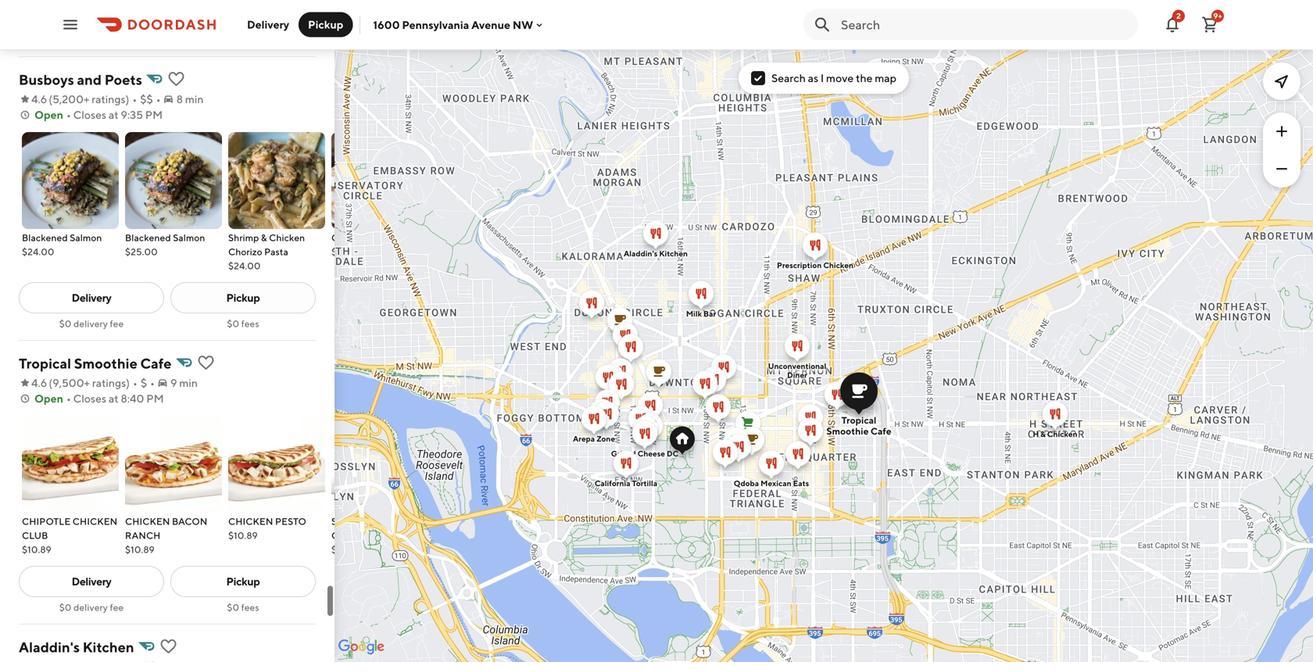 Task type: vqa. For each thing, say whether or not it's contained in the screenshot.
$24.00 inside the SHRIMP & CHICKEN CHORIZO PASTA $24.00
yes



Task type: locate. For each thing, give the bounding box(es) containing it.
delivery link
[[19, 282, 164, 313], [19, 566, 164, 597]]

ratings up open • closes at 9:35 pm on the left
[[92, 93, 126, 106]]

blackened salmon image up blackened salmon $25.00
[[125, 132, 222, 229]]

delivery up aladdin's kitchen
[[73, 602, 108, 613]]

1 items, open order cart image
[[1201, 15, 1219, 34]]

0 vertical spatial pickup
[[308, 18, 344, 31]]

min right 8
[[185, 93, 204, 106]]

) left • $$
[[126, 93, 129, 106]]

delivery for poets
[[72, 291, 111, 304]]

0 horizontal spatial salmon
[[70, 232, 102, 243]]

the
[[856, 72, 873, 84]]

0 vertical spatial (
[[49, 93, 52, 106]]

1 blackened from the left
[[22, 232, 68, 243]]

min for cafe
[[179, 376, 198, 389]]

$25.00
[[125, 246, 158, 257]]

2 open from the top
[[34, 392, 63, 405]]

8:40
[[121, 392, 144, 405]]

blackened salmon image up blackened salmon $24.00
[[22, 132, 119, 229]]

$10.89 inside chipotle chicken club $10.89
[[22, 544, 51, 555]]

Store search: begin typing to search for stores available on DoorDash text field
[[841, 16, 1129, 33]]

blackened salmon $24.00
[[22, 232, 102, 257]]

pickup
[[308, 18, 344, 31], [226, 291, 260, 304], [226, 575, 260, 588]]

1 fee from the top
[[110, 318, 124, 329]]

2 pickup link from the top
[[170, 566, 316, 597]]

1 ( from the top
[[49, 93, 52, 106]]

fee up ( 9,500+ ratings )
[[110, 318, 124, 329]]

2 average rating of 4.6 out of 5 element from the top
[[19, 375, 47, 391]]

$24.00 inside blackened salmon $24.00
[[22, 246, 54, 257]]

$10.89 for chipotle chicken club
[[22, 544, 51, 555]]

4.6 down busboys
[[31, 93, 47, 106]]

pickup right delivery button
[[308, 18, 344, 31]]

pickup down chicken pesto $10.89 in the bottom of the page
[[226, 575, 260, 588]]

california
[[595, 479, 630, 488], [595, 479, 630, 488]]

(
[[49, 93, 52, 106], [49, 376, 52, 389]]

2 $0 fees from the top
[[227, 602, 259, 613]]

$0 delivery fee
[[59, 318, 124, 329], [59, 602, 124, 613]]

2 salmon from the left
[[173, 232, 205, 243]]

shrimp & chicken chorizo pasta $24.00
[[228, 232, 305, 271]]

closes down ( 5,200+ ratings )
[[73, 108, 106, 121]]

qdoba mexican eats
[[734, 479, 809, 488], [734, 479, 809, 488]]

mexican
[[761, 479, 792, 488], [761, 479, 792, 488]]

2 ( from the top
[[49, 376, 52, 389]]

cafe
[[140, 355, 172, 372], [871, 426, 892, 437], [871, 426, 892, 437]]

1 vertical spatial )
[[126, 376, 130, 389]]

aladdin's
[[624, 249, 658, 258], [624, 249, 658, 258], [19, 639, 80, 655]]

1 delivery from the top
[[73, 318, 108, 329]]

pickup link down chicken pesto $10.89 in the bottom of the page
[[170, 566, 316, 597]]

open down 9,500+
[[34, 392, 63, 405]]

1 horizontal spatial $10.89
[[125, 544, 155, 555]]

ratings up open • closes at 8:40 pm
[[92, 376, 126, 389]]

unconventional
[[768, 362, 826, 371], [768, 362, 826, 371]]

9+ button
[[1194, 9, 1226, 40]]

4.6
[[31, 93, 47, 106], [31, 376, 47, 389]]

1 vertical spatial open
[[34, 392, 63, 405]]

2 delivery link from the top
[[19, 566, 164, 597]]

1 pickup link from the top
[[170, 282, 316, 313]]

closes
[[73, 108, 106, 121], [73, 392, 106, 405]]

zoom in image
[[1273, 122, 1291, 141]]

at
[[109, 108, 118, 121], [109, 392, 118, 405]]

$10.89 inside "chicken bacon ranch $10.89"
[[125, 544, 155, 555]]

( for tropical
[[49, 376, 52, 389]]

at left 8:40
[[109, 392, 118, 405]]

milk
[[686, 309, 702, 318], [686, 309, 702, 318]]

map
[[875, 72, 897, 84]]

0 vertical spatial fees
[[241, 318, 259, 329]]

1 vertical spatial pickup
[[226, 291, 260, 304]]

1 vertical spatial closes
[[73, 392, 106, 405]]

dc
[[667, 449, 679, 458], [667, 449, 679, 458]]

1 closes from the top
[[73, 108, 106, 121]]

0 vertical spatial closes
[[73, 108, 106, 121]]

chicken bacon ranch image
[[125, 416, 222, 513]]

1 $0 delivery fee from the top
[[59, 318, 124, 329]]

open for tropical
[[34, 392, 63, 405]]

2 vertical spatial pickup
[[226, 575, 260, 588]]

0 vertical spatial fee
[[110, 318, 124, 329]]

arepa zone
[[573, 434, 615, 443], [573, 434, 615, 443]]

0 vertical spatial average rating of 4.6 out of 5 element
[[19, 91, 47, 107]]

$10.89 down "ranch"
[[125, 544, 155, 555]]

delivery link down chipotle chicken club $10.89
[[19, 566, 164, 597]]

arepa
[[573, 434, 595, 443], [573, 434, 595, 443]]

1 vertical spatial delivery
[[73, 602, 108, 613]]

0 horizontal spatial blackened salmon image
[[22, 132, 119, 229]]

) left • $
[[126, 376, 130, 389]]

1 4.6 from the top
[[31, 93, 47, 106]]

chicken pesto $10.89
[[228, 516, 306, 541]]

$0
[[59, 318, 72, 329], [227, 318, 239, 329], [59, 602, 72, 613], [227, 602, 239, 613]]

kitchen
[[659, 249, 688, 258], [659, 249, 688, 258], [83, 639, 134, 655]]

delivery left pickup button
[[247, 18, 289, 31]]

delivery
[[247, 18, 289, 31], [72, 291, 111, 304], [72, 575, 111, 588]]

nw
[[513, 18, 533, 31]]

pickup down chorizo
[[226, 291, 260, 304]]

smoothie
[[74, 355, 137, 372], [827, 426, 869, 437], [827, 426, 869, 437]]

0 horizontal spatial $24.00
[[22, 246, 54, 257]]

fee
[[110, 318, 124, 329], [110, 602, 124, 613]]

2 vertical spatial delivery
[[72, 575, 111, 588]]

0 vertical spatial delivery
[[247, 18, 289, 31]]

1 horizontal spatial salmon
[[173, 232, 205, 243]]

grilled cheese dc
[[611, 449, 679, 458], [611, 449, 679, 458]]

1 vertical spatial min
[[179, 376, 198, 389]]

1 horizontal spatial blackened
[[125, 232, 171, 243]]

1 vertical spatial $24.00
[[228, 260, 261, 271]]

1 vertical spatial fee
[[110, 602, 124, 613]]

blackened salmon image for blackened salmon $25.00
[[125, 132, 222, 229]]

2 horizontal spatial chicken
[[228, 516, 273, 527]]

chicken
[[269, 232, 305, 243], [823, 261, 854, 270], [823, 261, 854, 270], [1047, 430, 1078, 439], [1047, 430, 1078, 439]]

move
[[826, 72, 854, 84]]

2 blackened from the left
[[125, 232, 171, 243]]

1 at from the top
[[109, 108, 118, 121]]

0 vertical spatial )
[[126, 93, 129, 106]]

1 vertical spatial fees
[[241, 602, 259, 613]]

2 ratings from the top
[[92, 376, 126, 389]]

( down busboys
[[49, 93, 52, 106]]

chicken
[[73, 516, 117, 527], [125, 516, 170, 527], [228, 516, 273, 527]]

2 fee from the top
[[110, 602, 124, 613]]

delivery link down blackened salmon $24.00
[[19, 282, 164, 313]]

open down 5,200+
[[34, 108, 63, 121]]

salmon
[[70, 232, 102, 243], [173, 232, 205, 243]]

avenue
[[471, 18, 510, 31]]

blackened
[[22, 232, 68, 243], [125, 232, 171, 243]]

search as i move the map
[[772, 72, 897, 84]]

1 vertical spatial delivery
[[72, 291, 111, 304]]

$0 for pickup link associated with tropical smoothie cafe
[[227, 602, 239, 613]]

1 vertical spatial pickup link
[[170, 566, 316, 597]]

$0 fees for poets
[[227, 318, 259, 329]]

• $
[[133, 376, 147, 389]]

2 $0 delivery fee from the top
[[59, 602, 124, 613]]

1 horizontal spatial blackened salmon image
[[125, 132, 222, 229]]

1 horizontal spatial $24.00
[[228, 260, 261, 271]]

zone
[[597, 434, 615, 443], [597, 434, 615, 443]]

$10.89 right "chicken bacon ranch $10.89"
[[228, 530, 258, 541]]

blackened salmon image for blackened salmon $24.00
[[22, 132, 119, 229]]

chicken inside "chicken bacon ranch $10.89"
[[125, 516, 170, 527]]

• down 5,200+
[[66, 108, 71, 121]]

salmon inside blackened salmon $24.00
[[70, 232, 102, 243]]

1 open from the top
[[34, 108, 63, 121]]

shrimp
[[228, 232, 259, 243]]

average rating of 4.6 out of 5 element
[[19, 91, 47, 107], [19, 375, 47, 391]]

fees for busboys and poets
[[241, 318, 259, 329]]

club
[[22, 530, 48, 541]]

delivery down chipotle chicken club $10.89
[[72, 575, 111, 588]]

1 vertical spatial delivery link
[[19, 566, 164, 597]]

1 delivery link from the top
[[19, 282, 164, 313]]

1 ratings from the top
[[92, 93, 126, 106]]

prescription
[[777, 261, 822, 270], [777, 261, 822, 270]]

$24.00
[[22, 246, 54, 257], [228, 260, 261, 271]]

4.6 left 9,500+
[[31, 376, 47, 389]]

) for cafe
[[126, 376, 130, 389]]

2 fees from the top
[[241, 602, 259, 613]]

blackened for $24.00
[[22, 232, 68, 243]]

9,500+
[[52, 376, 90, 389]]

1 vertical spatial ratings
[[92, 376, 126, 389]]

1 vertical spatial at
[[109, 392, 118, 405]]

9 min
[[170, 376, 198, 389]]

1 vertical spatial 4.6
[[31, 376, 47, 389]]

delivery inside button
[[247, 18, 289, 31]]

min for poets
[[185, 93, 204, 106]]

busboys
[[19, 71, 74, 88]]

blackened inside blackened salmon $25.00
[[125, 232, 171, 243]]

0 vertical spatial pickup link
[[170, 282, 316, 313]]

1 vertical spatial pm
[[146, 392, 164, 405]]

$0 fees for cafe
[[227, 602, 259, 613]]

delivery for smoothie
[[73, 602, 108, 613]]

chipotle chicken club image
[[22, 416, 119, 513]]

ratings for and
[[92, 93, 126, 106]]

3 chicken from the left
[[228, 516, 273, 527]]

qdoba
[[734, 479, 759, 488], [734, 479, 759, 488]]

ratings
[[92, 93, 126, 106], [92, 376, 126, 389]]

h & chicken
[[1033, 430, 1078, 439], [1033, 430, 1078, 439]]

pickup link
[[170, 282, 316, 313], [170, 566, 316, 597]]

chicken inside chicken pesto $10.89
[[228, 516, 273, 527]]

( 5,200+ ratings )
[[49, 93, 129, 106]]

diner
[[787, 371, 807, 380], [787, 371, 807, 380]]

2 blackened salmon image from the left
[[125, 132, 222, 229]]

0 horizontal spatial blackened
[[22, 232, 68, 243]]

cheese
[[638, 449, 665, 458], [638, 449, 665, 458]]

1 average rating of 4.6 out of 5 element from the top
[[19, 91, 47, 107]]

chicken left pesto
[[228, 516, 273, 527]]

at for and
[[109, 108, 118, 121]]

• right $$
[[156, 93, 161, 106]]

pm down $$
[[145, 108, 163, 121]]

2 chicken from the left
[[125, 516, 170, 527]]

1 $0 fees from the top
[[227, 318, 259, 329]]

1 fees from the top
[[241, 318, 259, 329]]

2 at from the top
[[109, 392, 118, 405]]

closes down ( 9,500+ ratings )
[[73, 392, 106, 405]]

h
[[1033, 430, 1039, 439], [1033, 430, 1039, 439]]

pm
[[145, 108, 163, 121], [146, 392, 164, 405]]

$0 delivery fee up aladdin's kitchen
[[59, 602, 124, 613]]

$
[[141, 376, 147, 389]]

delivery for cafe
[[72, 575, 111, 588]]

fees
[[241, 318, 259, 329], [241, 602, 259, 613]]

0 vertical spatial ratings
[[92, 93, 126, 106]]

grilled
[[611, 449, 636, 458], [611, 449, 636, 458]]

1 vertical spatial click to add this store to your saved list image
[[196, 353, 215, 372]]

fee for smoothie
[[110, 602, 124, 613]]

unconventional diner
[[768, 362, 826, 380], [768, 362, 826, 380]]

blackened salmon image
[[22, 132, 119, 229], [125, 132, 222, 229]]

min right 9
[[179, 376, 198, 389]]

bacon
[[172, 516, 207, 527]]

1600 pennsylvania avenue nw button
[[373, 18, 546, 31]]

0 vertical spatial $0 fees
[[227, 318, 259, 329]]

delivery down blackened salmon $24.00
[[72, 291, 111, 304]]

1 vertical spatial average rating of 4.6 out of 5 element
[[19, 375, 47, 391]]

min
[[185, 93, 204, 106], [179, 376, 198, 389]]

2 delivery from the top
[[73, 602, 108, 613]]

1 horizontal spatial chicken
[[125, 516, 170, 527]]

pasta
[[264, 246, 288, 257]]

delivery
[[73, 318, 108, 329], [73, 602, 108, 613]]

delivery up ( 9,500+ ratings )
[[73, 318, 108, 329]]

0 vertical spatial min
[[185, 93, 204, 106]]

tropical smoothie cafe
[[19, 355, 172, 372], [827, 415, 892, 437], [827, 415, 892, 437]]

eats
[[793, 479, 809, 488], [793, 479, 809, 488]]

0 horizontal spatial $10.89
[[22, 544, 51, 555]]

2 horizontal spatial $10.89
[[228, 530, 258, 541]]

chicken right chipotle
[[73, 516, 117, 527]]

pesto
[[275, 516, 306, 527]]

blackened inside blackened salmon $24.00
[[22, 232, 68, 243]]

and
[[77, 71, 102, 88]]

$$
[[140, 93, 153, 106]]

2 closes from the top
[[73, 392, 106, 405]]

0 horizontal spatial chicken
[[73, 516, 117, 527]]

pm down $
[[146, 392, 164, 405]]

)
[[126, 93, 129, 106], [126, 376, 130, 389]]

average rating of 4.6 out of 5 element left 9,500+
[[19, 375, 47, 391]]

1600 pennsylvania avenue nw
[[373, 18, 533, 31]]

0 vertical spatial click to add this store to your saved list image
[[167, 70, 186, 88]]

california tortilla
[[595, 479, 658, 488], [595, 479, 658, 488]]

bar
[[704, 309, 716, 318], [704, 309, 716, 318]]

chicken up "ranch"
[[125, 516, 170, 527]]

4.6 for tropical smoothie cafe
[[31, 376, 47, 389]]

0 vertical spatial delivery
[[73, 318, 108, 329]]

tropical
[[19, 355, 71, 372], [842, 415, 877, 426], [842, 415, 877, 426]]

2 4.6 from the top
[[31, 376, 47, 389]]

0 vertical spatial open
[[34, 108, 63, 121]]

at left 9:35
[[109, 108, 118, 121]]

pickup link down chorizo
[[170, 282, 316, 313]]

1 salmon from the left
[[70, 232, 102, 243]]

1 vertical spatial $0 delivery fee
[[59, 602, 124, 613]]

click to add this store to your saved list image for cafe
[[196, 353, 215, 372]]

$0 delivery fee up ( 9,500+ ratings )
[[59, 318, 124, 329]]

1 vertical spatial (
[[49, 376, 52, 389]]

0 vertical spatial at
[[109, 108, 118, 121]]

tortilla
[[632, 479, 658, 488], [632, 479, 658, 488]]

0 vertical spatial delivery link
[[19, 282, 164, 313]]

0 vertical spatial $0 delivery fee
[[59, 318, 124, 329]]

1 vertical spatial $0 fees
[[227, 602, 259, 613]]

at for smoothie
[[109, 392, 118, 405]]

click to add this store to your saved list image
[[167, 70, 186, 88], [196, 353, 215, 372], [159, 637, 178, 656]]

chorizo
[[228, 246, 262, 257]]

Search as I move the map checkbox
[[751, 71, 765, 85]]

$0 fees
[[227, 318, 259, 329], [227, 602, 259, 613]]

salmon inside blackened salmon $25.00
[[173, 232, 205, 243]]

1 blackened salmon image from the left
[[22, 132, 119, 229]]

open
[[34, 108, 63, 121], [34, 392, 63, 405]]

0 vertical spatial pm
[[145, 108, 163, 121]]

$10.89
[[228, 530, 258, 541], [22, 544, 51, 555], [125, 544, 155, 555]]

delivery button
[[238, 12, 299, 37]]

( up open • closes at 8:40 pm
[[49, 376, 52, 389]]

0 vertical spatial $24.00
[[22, 246, 54, 257]]

fee up aladdin's kitchen
[[110, 602, 124, 613]]

$10.89 down club
[[22, 544, 51, 555]]

1 chicken from the left
[[73, 516, 117, 527]]

0 vertical spatial 4.6
[[31, 93, 47, 106]]

average rating of 4.6 out of 5 element down busboys
[[19, 91, 47, 107]]

9
[[170, 376, 177, 389]]



Task type: describe. For each thing, give the bounding box(es) containing it.
notification bell image
[[1163, 15, 1182, 34]]

open for busboys
[[34, 108, 63, 121]]

delivery link for smoothie
[[19, 566, 164, 597]]

• down 9,500+
[[66, 392, 71, 405]]

chicken inside chipotle chicken club $10.89
[[73, 516, 117, 527]]

$10.89 for chicken bacon ranch
[[125, 544, 155, 555]]

pickup inside pickup button
[[308, 18, 344, 31]]

$0 delivery fee for smoothie
[[59, 602, 124, 613]]

search
[[772, 72, 806, 84]]

average rating of 4.6 out of 5 element for tropical smoothie cafe
[[19, 375, 47, 391]]

fees for tropical smoothie cafe
[[241, 602, 259, 613]]

shrimp & chicken chorizo pasta image
[[228, 132, 325, 229]]

• left $$
[[132, 93, 137, 106]]

pickup for busboys and poets
[[226, 291, 260, 304]]

8 min
[[176, 93, 204, 106]]

busboys and poets
[[19, 71, 142, 88]]

open menu image
[[61, 15, 80, 34]]

$24.00 inside the shrimp & chicken chorizo pasta $24.00
[[228, 260, 261, 271]]

recenter the map image
[[1273, 72, 1291, 91]]

average rating of 4.6 out of 5 element for busboys and poets
[[19, 91, 47, 107]]

1600
[[373, 18, 400, 31]]

aladdin's kitchen
[[19, 639, 134, 655]]

$10.89 inside chicken pesto $10.89
[[228, 530, 258, 541]]

chicken for chicken pesto $10.89
[[228, 516, 273, 527]]

as
[[808, 72, 819, 84]]

5,200+
[[52, 93, 89, 106]]

• right $
[[150, 376, 155, 389]]

9+
[[1213, 11, 1222, 20]]

chicken pesto image
[[228, 416, 325, 513]]

fee for and
[[110, 318, 124, 329]]

pennsylvania
[[402, 18, 469, 31]]

open • closes at 9:35 pm
[[34, 108, 163, 121]]

$0 for 'delivery' "link" associated with smoothie
[[59, 602, 72, 613]]

( 9,500+ ratings )
[[49, 376, 130, 389]]

pm for cafe
[[146, 392, 164, 405]]

open • closes at 8:40 pm
[[34, 392, 164, 405]]

2
[[1177, 11, 1181, 20]]

blackened salmon $25.00
[[125, 232, 205, 257]]

$0 delivery fee for and
[[59, 318, 124, 329]]

pickup link for tropical smoothie cafe
[[170, 566, 316, 597]]

chicken bacon ranch $10.89
[[125, 516, 207, 555]]

) for poets
[[126, 93, 129, 106]]

8
[[176, 93, 183, 106]]

closes for and
[[73, 108, 106, 121]]

2 vertical spatial click to add this store to your saved list image
[[159, 637, 178, 656]]

i
[[821, 72, 824, 84]]

delivery link for and
[[19, 282, 164, 313]]

powered by google image
[[338, 639, 385, 655]]

chipotle chicken club $10.89
[[22, 516, 117, 555]]

4.6 for busboys and poets
[[31, 93, 47, 106]]

$0 for 'delivery' "link" for and
[[59, 318, 72, 329]]

map region
[[284, 0, 1313, 662]]

chicken for chicken bacon ranch $10.89
[[125, 516, 170, 527]]

zoom out image
[[1273, 159, 1291, 178]]

click to add this store to your saved list image for poets
[[167, 70, 186, 88]]

$0 for pickup link corresponding to busboys and poets
[[227, 318, 239, 329]]

chicken inside the shrimp & chicken chorizo pasta $24.00
[[269, 232, 305, 243]]

ranch
[[125, 530, 161, 541]]

• left $
[[133, 376, 137, 389]]

pickup button
[[299, 12, 353, 37]]

blackened for $25.00
[[125, 232, 171, 243]]

salmon for blackened salmon $25.00
[[173, 232, 205, 243]]

delivery for and
[[73, 318, 108, 329]]

ratings for smoothie
[[92, 376, 126, 389]]

• $$
[[132, 93, 153, 106]]

salmon for blackened salmon $24.00
[[70, 232, 102, 243]]

closes for smoothie
[[73, 392, 106, 405]]

& inside the shrimp & chicken chorizo pasta $24.00
[[261, 232, 267, 243]]

9:35
[[121, 108, 143, 121]]

poets
[[105, 71, 142, 88]]

pm for poets
[[145, 108, 163, 121]]

pickup for tropical smoothie cafe
[[226, 575, 260, 588]]

chipotle
[[22, 516, 71, 527]]

pickup link for busboys and poets
[[170, 282, 316, 313]]

( for busboys
[[49, 93, 52, 106]]



